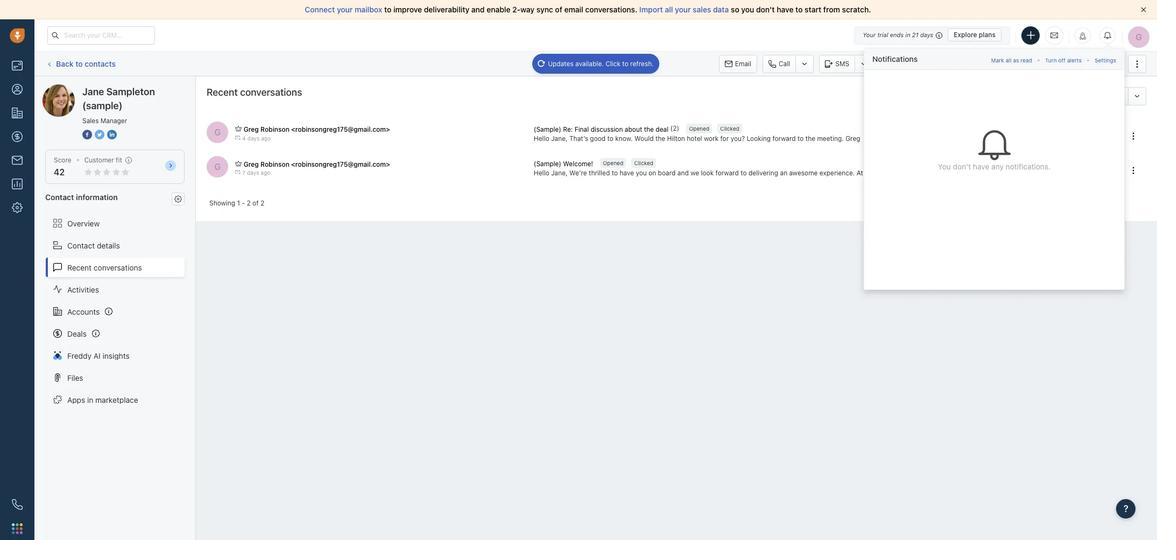 Task type: vqa. For each thing, say whether or not it's contained in the screenshot.
5 button
no



Task type: locate. For each thing, give the bounding box(es) containing it.
0 vertical spatial recent conversations
[[207, 87, 302, 98]]

1 vertical spatial (sample)
[[534, 160, 561, 168]]

42
[[54, 167, 65, 177]]

1 horizontal spatial jane
[[82, 86, 104, 97]]

and left we'll
[[1127, 169, 1138, 177]]

jane, for we're
[[551, 169, 568, 177]]

have left "on"
[[620, 169, 634, 177]]

to
[[384, 5, 391, 14], [796, 5, 803, 14], [75, 59, 83, 68], [622, 59, 628, 68], [607, 134, 613, 142], [798, 134, 804, 142], [612, 169, 618, 177], [741, 169, 747, 177]]

jane for jane sampleton (sample)
[[64, 84, 81, 93]]

1 horizontal spatial in
[[905, 31, 910, 38]]

hilton
[[667, 134, 685, 142]]

sampleton up manager
[[106, 86, 155, 97]]

7 days ago
[[242, 169, 270, 176]]

clicked
[[720, 126, 739, 132], [634, 160, 653, 167]]

days right 4
[[247, 135, 260, 141]]

of left time
[[895, 169, 901, 177]]

hello for hello jane, that's good to know. would the hilton hotel work for you? looking forward to the meeting. greg
[[534, 134, 549, 142]]

0 horizontal spatial jane
[[64, 84, 81, 93]]

7
[[242, 169, 245, 176]]

robinson
[[260, 126, 289, 134], [260, 160, 289, 168]]

ago for (sample) re: final discussion about the deal
[[261, 135, 271, 141]]

any right the at
[[865, 169, 876, 177]]

of right -
[[252, 199, 259, 207]]

1 horizontal spatial sales
[[988, 60, 1004, 68]]

0 horizontal spatial in
[[87, 395, 93, 404]]

you?
[[731, 134, 745, 142]]

1 outgoing image from the top
[[235, 135, 241, 140]]

21
[[912, 31, 919, 38]]

meeting button
[[920, 55, 966, 73]]

2 vertical spatial days
[[247, 169, 259, 176]]

to right thrilled
[[612, 169, 618, 177]]

2 2 from the left
[[260, 199, 264, 207]]

you right so
[[741, 5, 754, 14]]

email right "sync"
[[564, 5, 583, 14]]

1 vertical spatial of
[[895, 169, 901, 177]]

import all your sales data link
[[639, 5, 731, 14]]

the right hit
[[1076, 169, 1086, 177]]

outgoing image left 7
[[235, 169, 241, 175]]

(sample) inside button
[[534, 160, 561, 168]]

phone element
[[6, 494, 28, 516]]

0 vertical spatial greg
[[244, 126, 259, 134]]

0 horizontal spatial clicked
[[634, 160, 653, 167]]

1 vertical spatial email
[[1107, 92, 1123, 100]]

2 outgoing image from the top
[[235, 169, 241, 175]]

1 jane, from the top
[[551, 134, 568, 142]]

0 horizontal spatial deal
[[656, 125, 669, 133]]

1 2 from the left
[[247, 199, 251, 207]]

sales left as
[[988, 60, 1004, 68]]

of right "sync"
[[555, 5, 562, 14]]

to left meeting.
[[798, 134, 804, 142]]

(2)
[[670, 124, 679, 133]]

1 robinson from the top
[[260, 126, 289, 134]]

board
[[658, 169, 676, 177]]

contact down overview
[[67, 241, 95, 250]]

your left mailbox
[[337, 5, 353, 14]]

1 vertical spatial opened
[[603, 160, 623, 167]]

back to contacts link
[[45, 55, 116, 72]]

all
[[665, 5, 673, 14], [1006, 57, 1012, 63]]

robinson for (sample) re: final discussion about the deal
[[260, 126, 289, 134]]

(sample) down "jane sampleton (sample)" in the top of the page
[[82, 100, 123, 111]]

sales inside 'jane sampleton (sample) sales manager'
[[82, 117, 99, 125]]

greg up 7 days ago on the left top
[[244, 160, 259, 168]]

freshworks switcher image
[[12, 524, 23, 534]]

to right mailbox
[[384, 5, 391, 14]]

help
[[989, 169, 1002, 177]]

deal right add at the right top of the page
[[1085, 60, 1098, 68]]

<robinsongreg175@gmail.com> for (sample) welcome!
[[291, 160, 390, 168]]

1 horizontal spatial conversations
[[240, 87, 302, 98]]

1 horizontal spatial forward
[[773, 134, 796, 142]]

deliverability
[[424, 5, 469, 14]]

1 horizontal spatial don't
[[953, 162, 971, 171]]

1 horizontal spatial you
[[741, 5, 754, 14]]

deal left (2)
[[656, 125, 669, 133]]

insights
[[103, 351, 130, 360]]

1 vertical spatial deal
[[656, 125, 669, 133]]

in
[[905, 31, 910, 38], [918, 169, 923, 177], [87, 395, 93, 404]]

need
[[972, 169, 987, 177]]

off
[[1058, 57, 1066, 63]]

outgoing image
[[235, 135, 241, 140], [235, 169, 241, 175]]

click
[[606, 59, 621, 68]]

jane, down re: at the left top of the page
[[551, 134, 568, 142]]

opened up hello jane, that's good to know. would the hilton hotel work for you? looking forward to the meeting. greg
[[689, 126, 709, 132]]

0 horizontal spatial don't
[[756, 5, 775, 14]]

jane, for that's
[[551, 134, 568, 142]]

1 vertical spatial greg
[[846, 134, 860, 142]]

deals
[[67, 329, 87, 338]]

in right apps
[[87, 395, 93, 404]]

any right need
[[991, 162, 1004, 171]]

clicked up "on"
[[634, 160, 653, 167]]

in left this
[[918, 169, 923, 177]]

have left 'start'
[[777, 5, 794, 14]]

close image
[[1141, 7, 1146, 12]]

0 horizontal spatial opened
[[603, 160, 623, 167]]

clicked up 'for'
[[720, 126, 739, 132]]

(sample) welcome! button
[[534, 159, 595, 168]]

conversations down details
[[94, 263, 142, 272]]

good
[[590, 134, 606, 142]]

recent conversations
[[207, 87, 302, 98], [67, 263, 142, 272]]

of
[[555, 5, 562, 14], [895, 169, 901, 177], [252, 199, 259, 207]]

hit
[[1067, 169, 1074, 177]]

1 vertical spatial hello
[[534, 169, 549, 177]]

0 vertical spatial don't
[[756, 5, 775, 14]]

0 vertical spatial contact
[[45, 193, 74, 202]]

sampleton inside 'jane sampleton (sample) sales manager'
[[106, 86, 155, 97]]

1 horizontal spatial clicked
[[720, 126, 739, 132]]

apps
[[67, 395, 85, 404]]

linkedin circled image
[[107, 129, 117, 140]]

Search your CRM... text field
[[47, 26, 155, 44]]

0 vertical spatial outgoing image
[[235, 135, 241, 140]]

0 horizontal spatial all
[[665, 5, 673, 14]]

the left hilton
[[655, 134, 665, 142]]

mailbox
[[355, 5, 382, 14]]

with
[[1004, 169, 1016, 177]]

hello for hello jane, we're thrilled to have you on board and we look forward to delivering an awesome experience. at any point of time in this trial, if you need help with something, just hit the reply button and we'll b
[[534, 169, 549, 177]]

1 vertical spatial robinson
[[260, 160, 289, 168]]

0 vertical spatial deal
[[1085, 60, 1098, 68]]

2 greg robinson <robinsongreg175@gmail.com> from the top
[[244, 160, 390, 168]]

look
[[701, 169, 714, 177]]

updates available. click to refresh.
[[548, 59, 654, 68]]

recent conversations down details
[[67, 263, 142, 272]]

0 vertical spatial in
[[905, 31, 910, 38]]

1 vertical spatial contact
[[67, 241, 95, 250]]

1 horizontal spatial all
[[1006, 57, 1012, 63]]

1 vertical spatial recent conversations
[[67, 263, 142, 272]]

0 vertical spatial <robinsongreg175@gmail.com>
[[291, 126, 390, 134]]

conversations.
[[585, 5, 637, 14]]

0 vertical spatial ago
[[261, 135, 271, 141]]

have right if
[[973, 162, 989, 171]]

1 vertical spatial <robinsongreg175@gmail.com>
[[291, 160, 390, 168]]

experience.
[[820, 169, 855, 177]]

to left 'delivering'
[[741, 169, 747, 177]]

your trial ends in 21 days
[[863, 31, 933, 38]]

2 vertical spatial of
[[252, 199, 259, 207]]

forward right look
[[716, 169, 739, 177]]

hello down (sample) welcome!
[[534, 169, 549, 177]]

2 jane, from the top
[[551, 169, 568, 177]]

0 vertical spatial robinson
[[260, 126, 289, 134]]

0 horizontal spatial sales
[[82, 117, 99, 125]]

0 vertical spatial hello
[[534, 134, 549, 142]]

(sample) inside (sample) re: final discussion about the deal (2)
[[534, 125, 561, 133]]

connect
[[305, 5, 335, 14]]

1 horizontal spatial opened
[[689, 126, 709, 132]]

1 vertical spatial don't
[[953, 162, 971, 171]]

opened up thrilled
[[603, 160, 623, 167]]

robinson up 7 days ago on the left top
[[260, 160, 289, 168]]

(sample) left re: at the left top of the page
[[534, 125, 561, 133]]

2 (sample) from the top
[[534, 160, 561, 168]]

2 robinson from the top
[[260, 160, 289, 168]]

0 vertical spatial (sample)
[[534, 125, 561, 133]]

0 vertical spatial days
[[920, 31, 933, 38]]

email
[[735, 59, 751, 68]]

contact for contact information
[[45, 193, 74, 202]]

if
[[953, 169, 957, 177]]

about
[[625, 125, 642, 133]]

0 horizontal spatial conversations
[[94, 263, 142, 272]]

1 horizontal spatial and
[[677, 169, 689, 177]]

hello up (sample) welcome!
[[534, 134, 549, 142]]

1 horizontal spatial recent conversations
[[207, 87, 302, 98]]

0 vertical spatial opened
[[689, 126, 709, 132]]

ago right 7
[[261, 169, 270, 176]]

robinson up 4 days ago
[[260, 126, 289, 134]]

jane for jane sampleton (sample) sales manager
[[82, 86, 104, 97]]

back
[[56, 59, 74, 68]]

deal inside "button"
[[1085, 60, 1098, 68]]

days
[[920, 31, 933, 38], [247, 135, 260, 141], [247, 169, 259, 176]]

jane, down (sample) welcome!
[[551, 169, 568, 177]]

0 vertical spatial greg robinson <robinsongreg175@gmail.com>
[[244, 126, 390, 134]]

sampleton down "contacts"
[[83, 84, 120, 93]]

(sample) left welcome!
[[534, 160, 561, 168]]

(sample) re: final discussion about the deal (2)
[[534, 124, 679, 133]]

greg for (sample) welcome!
[[244, 160, 259, 168]]

days for (sample) welcome!
[[247, 169, 259, 176]]

1 your from the left
[[337, 5, 353, 14]]

your left sales
[[675, 5, 691, 14]]

1 vertical spatial jane,
[[551, 169, 568, 177]]

you right if
[[959, 169, 970, 177]]

1 horizontal spatial any
[[991, 162, 1004, 171]]

1 vertical spatial (sample)
[[82, 100, 123, 111]]

overview
[[67, 219, 100, 228]]

mark all as read link
[[991, 54, 1032, 64]]

and left we at the right
[[677, 169, 689, 177]]

point
[[878, 169, 893, 177]]

email right send
[[1107, 92, 1123, 100]]

enable
[[487, 5, 510, 14]]

1 <robinsongreg175@gmail.com> from the top
[[291, 126, 390, 134]]

jane inside 'jane sampleton (sample) sales manager'
[[82, 86, 104, 97]]

recent conversations up 4 days ago
[[207, 87, 302, 98]]

days right 21
[[920, 31, 933, 38]]

1 vertical spatial forward
[[716, 169, 739, 177]]

0 vertical spatial sales
[[988, 60, 1004, 68]]

add deal
[[1071, 60, 1098, 68]]

1 vertical spatial in
[[918, 169, 923, 177]]

ago
[[261, 135, 271, 141], [261, 169, 270, 176]]

you left "on"
[[636, 169, 647, 177]]

ago right 4
[[261, 135, 271, 141]]

to right the click
[[622, 59, 628, 68]]

marketplace
[[95, 395, 138, 404]]

1 (sample) from the top
[[534, 125, 561, 133]]

1 horizontal spatial your
[[675, 5, 691, 14]]

greg
[[244, 126, 259, 134], [846, 134, 860, 142], [244, 160, 259, 168]]

0 horizontal spatial email
[[564, 5, 583, 14]]

1 vertical spatial conversations
[[94, 263, 142, 272]]

0 vertical spatial (sample)
[[122, 84, 152, 93]]

accounts
[[67, 307, 100, 316]]

(sample) for (sample) welcome!
[[534, 160, 561, 168]]

1 horizontal spatial email
[[1107, 92, 1123, 100]]

days for (sample) re: final discussion about the deal
[[247, 135, 260, 141]]

don't right 'you'
[[953, 162, 971, 171]]

email
[[564, 5, 583, 14], [1107, 92, 1123, 100]]

1 vertical spatial ago
[[261, 169, 270, 176]]

to right "back"
[[75, 59, 83, 68]]

jane sampleton (sample) sales manager
[[82, 86, 155, 125]]

0 vertical spatial of
[[555, 5, 562, 14]]

jane down "contacts"
[[82, 86, 104, 97]]

sales up facebook circled icon
[[82, 117, 99, 125]]

0 vertical spatial recent
[[207, 87, 238, 98]]

facebook circled image
[[82, 129, 92, 140]]

1 vertical spatial sales
[[82, 117, 99, 125]]

greg robinson <robinsongreg175@gmail.com> for (sample) welcome!
[[244, 160, 390, 168]]

1 vertical spatial outgoing image
[[235, 169, 241, 175]]

jane down "back"
[[64, 84, 81, 93]]

0 vertical spatial conversations
[[240, 87, 302, 98]]

have
[[777, 5, 794, 14], [973, 162, 989, 171], [620, 169, 634, 177]]

outgoing image left 4
[[235, 135, 241, 140]]

as
[[1013, 57, 1019, 63]]

0 horizontal spatial recent
[[67, 263, 92, 272]]

1 horizontal spatial 2
[[260, 199, 264, 207]]

1 greg robinson <robinsongreg175@gmail.com> from the top
[[244, 126, 390, 134]]

1 vertical spatial days
[[247, 135, 260, 141]]

1 horizontal spatial deal
[[1085, 60, 1098, 68]]

files
[[67, 373, 83, 382]]

all right import
[[665, 5, 673, 14]]

(sample) for jane sampleton (sample) sales manager
[[82, 100, 123, 111]]

sales activities
[[988, 60, 1033, 68]]

(sample) up manager
[[122, 84, 152, 93]]

0 vertical spatial jane,
[[551, 134, 568, 142]]

2 horizontal spatial you
[[959, 169, 970, 177]]

customer
[[84, 156, 114, 164]]

0 horizontal spatial of
[[252, 199, 259, 207]]

2 horizontal spatial and
[[1127, 169, 1138, 177]]

2 horizontal spatial in
[[918, 169, 923, 177]]

email button
[[719, 55, 757, 73]]

in left 21
[[905, 31, 910, 38]]

and left enable
[[471, 5, 485, 14]]

discussion
[[591, 125, 623, 133]]

(sample) inside 'jane sampleton (sample) sales manager'
[[82, 100, 123, 111]]

1 vertical spatial all
[[1006, 57, 1012, 63]]

b
[[1155, 169, 1157, 177]]

and
[[471, 5, 485, 14], [677, 169, 689, 177], [1127, 169, 1138, 177]]

call
[[779, 59, 790, 68]]

conversations up 4 days ago
[[240, 87, 302, 98]]

deal
[[1085, 60, 1098, 68], [656, 125, 669, 133]]

sync
[[536, 5, 553, 14]]

call link
[[763, 55, 796, 73]]

1 hello from the top
[[534, 134, 549, 142]]

0 horizontal spatial any
[[865, 169, 876, 177]]

greg right meeting.
[[846, 134, 860, 142]]

2 hello from the top
[[534, 169, 549, 177]]

mark all as read
[[991, 57, 1032, 63]]

0 horizontal spatial 2
[[247, 199, 251, 207]]

0 horizontal spatial your
[[337, 5, 353, 14]]

that's
[[569, 134, 588, 142]]

we'll
[[1140, 169, 1154, 177]]

2 <robinsongreg175@gmail.com> from the top
[[291, 160, 390, 168]]

contact down 42 "button" at the left top of page
[[45, 193, 74, 202]]

your
[[337, 5, 353, 14], [675, 5, 691, 14]]

days right 7
[[247, 169, 259, 176]]

send email button
[[1083, 87, 1128, 105]]

don't right so
[[756, 5, 775, 14]]

greg up 4 days ago
[[244, 126, 259, 134]]

0 vertical spatial clicked
[[720, 126, 739, 132]]

updates
[[548, 59, 574, 68]]

1 vertical spatial greg robinson <robinsongreg175@gmail.com>
[[244, 160, 390, 168]]

0 vertical spatial all
[[665, 5, 673, 14]]

all left as
[[1006, 57, 1012, 63]]

greg robinson <robinsongreg175@gmail.com>
[[244, 126, 390, 134], [244, 160, 390, 168]]

details
[[97, 241, 120, 250]]

improve
[[393, 5, 422, 14]]

2 vertical spatial greg
[[244, 160, 259, 168]]

forward right the looking
[[773, 134, 796, 142]]

the up would
[[644, 125, 654, 133]]

connect your mailbox to improve deliverability and enable 2-way sync of email conversations. import all your sales data so you don't have to start from scratch.
[[305, 5, 871, 14]]



Task type: describe. For each thing, give the bounding box(es) containing it.
robinson for (sample) welcome!
[[260, 160, 289, 168]]

greg for (sample) re: final discussion about the deal
[[244, 126, 259, 134]]

sms button
[[819, 55, 855, 73]]

send
[[1089, 92, 1105, 100]]

add
[[1071, 60, 1083, 68]]

2-
[[512, 5, 520, 14]]

activities
[[67, 285, 99, 294]]

to down discussion
[[607, 134, 613, 142]]

(sample) for jane sampleton (sample)
[[122, 84, 152, 93]]

score 42
[[54, 156, 71, 177]]

email image
[[1051, 31, 1058, 40]]

jane sampleton (sample)
[[64, 84, 152, 93]]

so
[[731, 5, 739, 14]]

data
[[713, 5, 729, 14]]

0 horizontal spatial you
[[636, 169, 647, 177]]

sampleton for jane sampleton (sample)
[[83, 84, 120, 93]]

activities
[[1006, 60, 1033, 68]]

welcome!
[[563, 160, 593, 168]]

phone image
[[12, 499, 23, 510]]

for
[[720, 134, 729, 142]]

(sample) for (sample) re: final discussion about the deal (2)
[[534, 125, 561, 133]]

freddy ai insights
[[67, 351, 130, 360]]

outgoing image for (sample) welcome!
[[235, 169, 241, 175]]

you don't have any notifications.
[[938, 162, 1051, 171]]

2 your from the left
[[675, 5, 691, 14]]

contact details
[[67, 241, 120, 250]]

on
[[649, 169, 656, 177]]

deal inside (sample) re: final discussion about the deal (2)
[[656, 125, 669, 133]]

delivering
[[749, 169, 778, 177]]

settings
[[1095, 57, 1116, 63]]

greg robinson <robinsongreg175@gmail.com> for (sample) re: final discussion about the deal
[[244, 126, 390, 134]]

0 vertical spatial email
[[564, 5, 583, 14]]

would
[[635, 134, 654, 142]]

call button
[[763, 55, 796, 73]]

import
[[639, 5, 663, 14]]

you
[[938, 162, 951, 171]]

1
[[237, 199, 240, 207]]

sms
[[835, 59, 849, 68]]

manager
[[101, 117, 127, 125]]

customer fit
[[84, 156, 122, 164]]

1 vertical spatial clicked
[[634, 160, 653, 167]]

notifications.
[[1006, 162, 1051, 171]]

(sample) re: final discussion about the deal link
[[534, 124, 670, 134]]

hotel
[[687, 134, 702, 142]]

trial
[[877, 31, 888, 38]]

settings link
[[1095, 54, 1116, 64]]

thrilled
[[589, 169, 610, 177]]

0 vertical spatial forward
[[773, 134, 796, 142]]

twitter circled image
[[95, 129, 104, 140]]

at
[[857, 169, 863, 177]]

available.
[[575, 59, 604, 68]]

information
[[76, 193, 118, 202]]

notifications
[[872, 54, 918, 63]]

ends
[[890, 31, 904, 38]]

freddy
[[67, 351, 92, 360]]

<robinsongreg175@gmail.com> for (sample) re: final discussion about the deal
[[291, 126, 390, 134]]

0 horizontal spatial recent conversations
[[67, 263, 142, 272]]

your
[[863, 31, 876, 38]]

reply
[[1088, 169, 1103, 177]]

4 days ago
[[242, 135, 271, 141]]

to left 'start'
[[796, 5, 803, 14]]

know.
[[615, 134, 633, 142]]

trial,
[[938, 169, 951, 177]]

fit
[[116, 156, 122, 164]]

an
[[780, 169, 787, 177]]

2 vertical spatial in
[[87, 395, 93, 404]]

1 horizontal spatial have
[[777, 5, 794, 14]]

meeting.
[[817, 134, 844, 142]]

(sample) re: final discussion about the deal button
[[534, 124, 670, 134]]

back to contacts
[[56, 59, 116, 68]]

1 horizontal spatial recent
[[207, 87, 238, 98]]

way
[[520, 5, 534, 14]]

read
[[1021, 57, 1032, 63]]

email inside send email button
[[1107, 92, 1123, 100]]

hello jane, we're thrilled to have you on board and we look forward to delivering an awesome experience. at any point of time in this trial, if you need help with something, just hit the reply button and we'll b
[[534, 169, 1157, 177]]

connect your mailbox link
[[305, 5, 384, 14]]

sampleton for jane sampleton (sample) sales manager
[[106, 86, 155, 97]]

task
[[895, 59, 908, 68]]

0 horizontal spatial and
[[471, 5, 485, 14]]

2 horizontal spatial have
[[973, 162, 989, 171]]

0 horizontal spatial have
[[620, 169, 634, 177]]

4
[[242, 135, 246, 141]]

2 horizontal spatial of
[[895, 169, 901, 177]]

mng settings image
[[174, 195, 182, 203]]

time
[[903, 169, 916, 177]]

explore plans
[[954, 31, 996, 39]]

looking
[[747, 134, 771, 142]]

explore plans link
[[948, 29, 1002, 41]]

outgoing image for (sample) re: final discussion about the deal
[[235, 135, 241, 140]]

awesome
[[789, 169, 818, 177]]

send email
[[1089, 92, 1123, 100]]

re:
[[563, 125, 573, 133]]

0 horizontal spatial forward
[[716, 169, 739, 177]]

refresh.
[[630, 59, 654, 68]]

contact for contact details
[[67, 241, 95, 250]]

mark
[[991, 57, 1004, 63]]

we're
[[569, 169, 587, 177]]

contacts
[[85, 59, 116, 68]]

the inside (sample) re: final discussion about the deal (2)
[[644, 125, 654, 133]]

ago for (sample) welcome!
[[261, 169, 270, 176]]

apps in marketplace
[[67, 395, 138, 404]]

(sample) welcome!
[[534, 160, 593, 168]]

the left meeting.
[[806, 134, 815, 142]]

score
[[54, 156, 71, 164]]

final
[[575, 125, 589, 133]]

meeting
[[936, 59, 961, 68]]

1 horizontal spatial of
[[555, 5, 562, 14]]

1 vertical spatial recent
[[67, 263, 92, 272]]

hello jane, that's good to know. would the hilton hotel work for you? looking forward to the meeting. greg
[[534, 134, 860, 142]]



